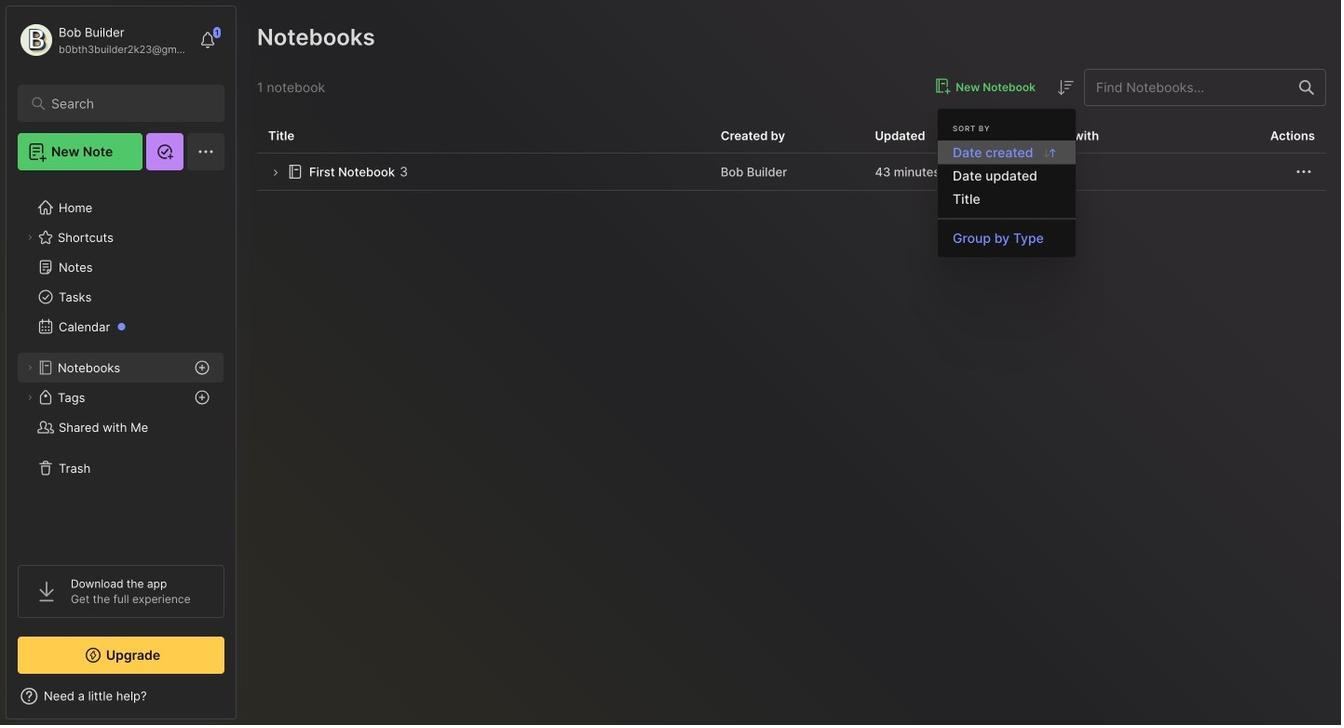 Task type: describe. For each thing, give the bounding box(es) containing it.
More actions field
[[1293, 161, 1315, 183]]

click to collapse image
[[235, 691, 249, 713]]

Search text field
[[51, 95, 200, 113]]

Sort field
[[1054, 76, 1077, 99]]

tree inside the "main" element
[[7, 182, 236, 549]]

expand notebooks image
[[24, 362, 35, 373]]

expand tags image
[[24, 392, 35, 403]]

dropdown list menu
[[938, 141, 1076, 250]]



Task type: locate. For each thing, give the bounding box(es) containing it.
arrow image
[[268, 166, 282, 180]]

None search field
[[51, 92, 200, 115]]

more actions image
[[1293, 161, 1315, 183]]

row
[[257, 154, 1326, 191]]

Find Notebooks… text field
[[1085, 72, 1288, 103]]

sort options image
[[1054, 76, 1077, 99]]

WHAT'S NEW field
[[7, 682, 236, 712]]

menu item
[[938, 141, 1076, 165]]

main element
[[0, 0, 242, 725]]

tree
[[7, 182, 236, 549]]

Account field
[[18, 21, 190, 59]]

none search field inside the "main" element
[[51, 92, 200, 115]]



Task type: vqa. For each thing, say whether or not it's contained in the screenshot.
"Contains"
no



